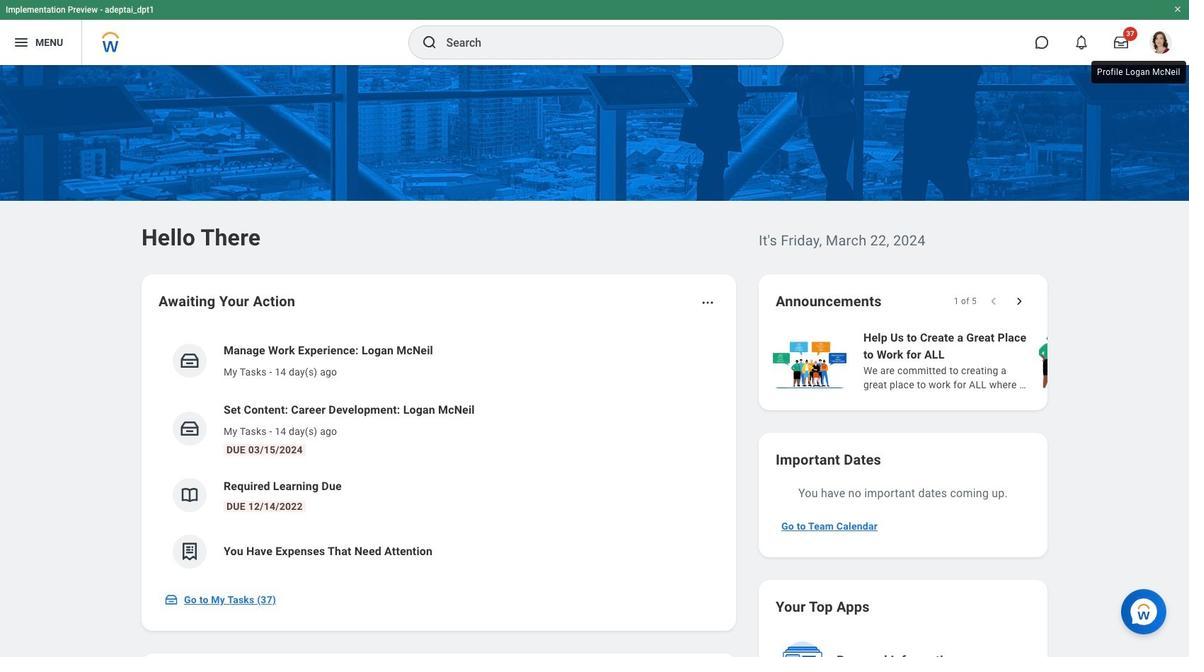 Task type: locate. For each thing, give the bounding box(es) containing it.
0 vertical spatial inbox image
[[179, 351, 200, 372]]

inbox image
[[179, 351, 200, 372], [179, 418, 200, 440]]

close environment banner image
[[1174, 5, 1182, 13]]

profile logan mcneil image
[[1150, 31, 1173, 57]]

2 inbox image from the top
[[179, 418, 200, 440]]

tooltip
[[1089, 58, 1189, 86]]

justify image
[[13, 34, 30, 51]]

list
[[770, 329, 1190, 394], [159, 331, 719, 581]]

1 inbox image from the top
[[179, 351, 200, 372]]

search image
[[421, 34, 438, 51]]

status
[[954, 296, 977, 307]]

Search Workday  search field
[[446, 27, 754, 58]]

chevron left small image
[[987, 295, 1001, 309]]

1 vertical spatial inbox image
[[179, 418, 200, 440]]

inbox image
[[164, 593, 178, 608]]

1 horizontal spatial list
[[770, 329, 1190, 394]]

banner
[[0, 0, 1190, 65]]

main content
[[0, 65, 1190, 658]]



Task type: vqa. For each thing, say whether or not it's contained in the screenshot.
04/01/2023
no



Task type: describe. For each thing, give the bounding box(es) containing it.
dashboard expenses image
[[179, 542, 200, 563]]

chevron right small image
[[1013, 295, 1027, 309]]

0 horizontal spatial list
[[159, 331, 719, 581]]

inbox large image
[[1115, 35, 1129, 50]]

book open image
[[179, 485, 200, 506]]

notifications large image
[[1075, 35, 1089, 50]]



